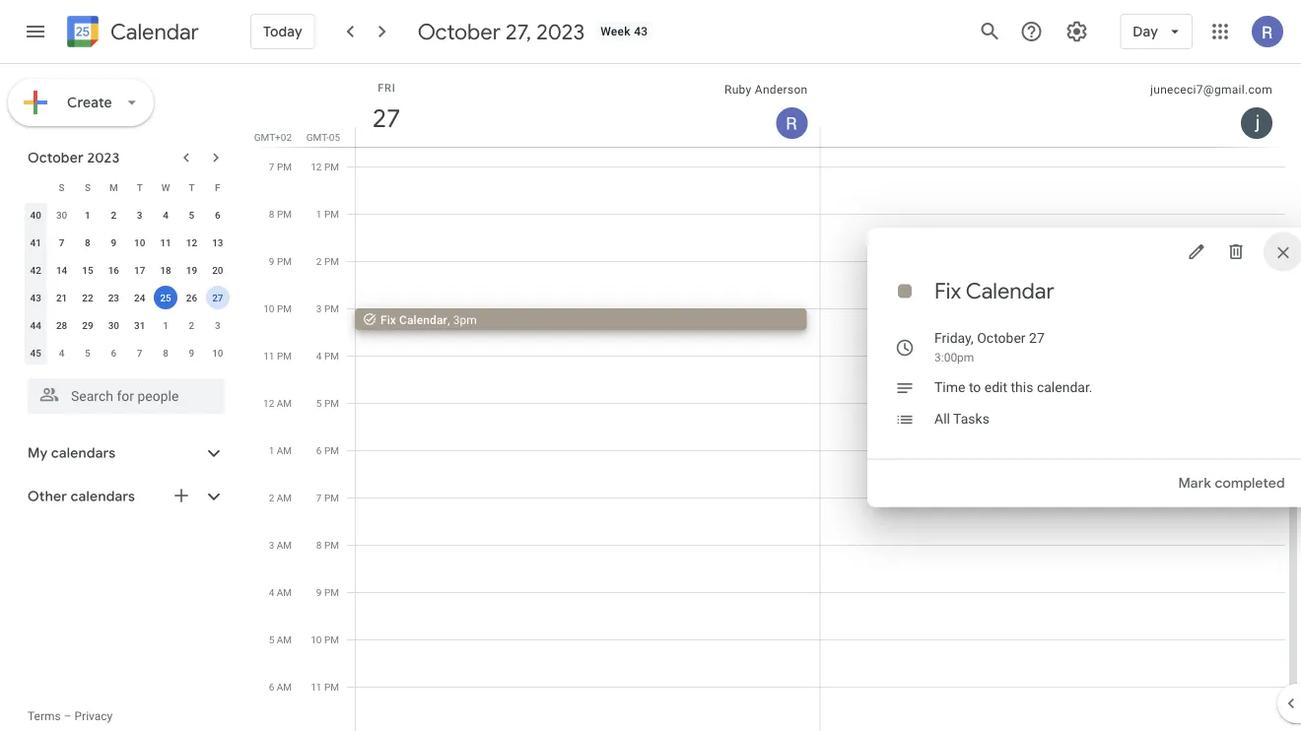 Task type: locate. For each thing, give the bounding box(es) containing it.
settings menu image
[[1065, 20, 1089, 43]]

30 right 29 element
[[108, 319, 119, 331]]

0 horizontal spatial 27
[[212, 292, 223, 304]]

4 left november 5 element
[[59, 347, 64, 359]]

completed
[[1215, 475, 1285, 492]]

2 horizontal spatial 11
[[311, 681, 322, 693]]

0 vertical spatial 27
[[371, 102, 399, 135]]

4 down 3 pm on the left
[[316, 350, 322, 362]]

12 am
[[263, 397, 292, 409]]

1 s from the left
[[59, 181, 65, 193]]

0 horizontal spatial 11 pm
[[263, 350, 292, 362]]

4 am from the top
[[277, 539, 292, 551]]

november 6 element
[[102, 341, 125, 365]]

4 pm
[[316, 350, 339, 362]]

0 horizontal spatial calendar
[[110, 18, 199, 46]]

row group
[[23, 201, 231, 367]]

fix for fix calendar , 3pm
[[380, 313, 396, 327]]

11 pm right 6 am
[[311, 681, 339, 693]]

44
[[30, 319, 41, 331]]

3 down 2 pm
[[316, 303, 322, 314]]

fri
[[378, 81, 396, 94]]

5 up 12 'element'
[[189, 209, 194, 221]]

2 horizontal spatial calendar
[[966, 277, 1054, 305]]

1 horizontal spatial 11 pm
[[311, 681, 339, 693]]

8 right 3 am
[[316, 539, 322, 551]]

5 down 4 am
[[269, 634, 274, 646]]

3:00pm
[[934, 350, 974, 364]]

19 element
[[180, 258, 203, 282]]

4 for 4 am
[[269, 587, 274, 598]]

pm right 4 am
[[324, 587, 339, 598]]

row
[[23, 173, 231, 201], [23, 201, 231, 229], [23, 229, 231, 256], [23, 256, 231, 284], [23, 284, 231, 311], [23, 311, 231, 339], [23, 339, 231, 367]]

10 left 11 element
[[134, 237, 145, 248]]

gmt-
[[306, 131, 329, 143]]

calendars up other calendars
[[51, 445, 116, 462]]

27 down fri in the left top of the page
[[371, 102, 399, 135]]

1 horizontal spatial t
[[189, 181, 195, 193]]

Search for people text field
[[39, 379, 213, 414]]

f
[[215, 181, 220, 193]]

am down 4 am
[[277, 634, 292, 646]]

1 row from the top
[[23, 173, 231, 201]]

1 vertical spatial 2023
[[87, 149, 120, 167]]

pm left 4 pm
[[277, 350, 292, 362]]

pm down gmt+02
[[277, 161, 292, 173]]

1 vertical spatial 8 pm
[[316, 539, 339, 551]]

2 am from the top
[[277, 445, 292, 456]]

calendar left 3pm on the left top of page
[[399, 313, 447, 327]]

pm down the 5 pm
[[324, 445, 339, 456]]

8 up 15 element
[[85, 237, 90, 248]]

pm up 2 pm
[[324, 208, 339, 220]]

12 inside 'element'
[[186, 237, 197, 248]]

november 8 element
[[154, 341, 177, 365]]

calendars down my calendars dropdown button
[[71, 488, 135, 506]]

ruby
[[725, 83, 752, 97]]

main drawer image
[[24, 20, 47, 43]]

7 pm down gmt+02
[[269, 161, 292, 173]]

pm right 6 am
[[324, 681, 339, 693]]

time
[[934, 380, 965, 396]]

3 row from the top
[[23, 229, 231, 256]]

fix inside the 27 grid
[[380, 313, 396, 327]]

10 right 5 am
[[311, 634, 322, 646]]

3pm
[[453, 313, 477, 327]]

october for october 27, 2023
[[418, 18, 501, 45]]

10 pm right 5 am
[[311, 634, 339, 646]]

0 vertical spatial october
[[418, 18, 501, 45]]

0 horizontal spatial 2023
[[87, 149, 120, 167]]

2 vertical spatial calendar
[[399, 313, 447, 327]]

12 down gmt-
[[311, 161, 322, 173]]

t left w
[[137, 181, 143, 193]]

11 up 12 am
[[263, 350, 275, 362]]

calendar up 'create'
[[110, 18, 199, 46]]

1 horizontal spatial october
[[418, 18, 501, 45]]

1 horizontal spatial calendar
[[399, 313, 447, 327]]

0 horizontal spatial 7 pm
[[269, 161, 292, 173]]

1 horizontal spatial 12
[[263, 397, 274, 409]]

1 vertical spatial 30
[[108, 319, 119, 331]]

11 right 10 element
[[160, 237, 171, 248]]

27 grid
[[252, 64, 1301, 731]]

other calendars button
[[4, 481, 244, 513]]

am down 5 am
[[277, 681, 292, 693]]

12 for 12
[[186, 237, 197, 248]]

pm down 1 pm
[[324, 255, 339, 267]]

pm down '05'
[[324, 161, 339, 173]]

row group containing 40
[[23, 201, 231, 367]]

0 horizontal spatial t
[[137, 181, 143, 193]]

to
[[969, 380, 981, 396]]

30
[[56, 209, 67, 221], [108, 319, 119, 331]]

2023
[[536, 18, 585, 45], [87, 149, 120, 167]]

11
[[160, 237, 171, 248], [263, 350, 275, 362], [311, 681, 322, 693]]

row containing s
[[23, 173, 231, 201]]

5 right 12 am
[[316, 397, 322, 409]]

,
[[447, 313, 450, 327]]

1 vertical spatial 11 pm
[[311, 681, 339, 693]]

0 horizontal spatial 8 pm
[[269, 208, 292, 220]]

31 element
[[128, 313, 151, 337]]

fix calendar heading
[[934, 277, 1054, 305]]

05
[[329, 131, 340, 143]]

41
[[30, 237, 41, 248]]

24
[[134, 292, 145, 304]]

4 up 11 element
[[163, 209, 168, 221]]

9 right 4 am
[[316, 587, 322, 598]]

11 right 6 am
[[311, 681, 322, 693]]

my calendars
[[28, 445, 116, 462]]

2 right november 1 element
[[189, 319, 194, 331]]

0 vertical spatial 30
[[56, 209, 67, 221]]

8 left november 9 'element'
[[163, 347, 168, 359]]

31
[[134, 319, 145, 331]]

1 vertical spatial calendar
[[966, 277, 1054, 305]]

7 am from the top
[[277, 681, 292, 693]]

12 right 11 element
[[186, 237, 197, 248]]

0 vertical spatial calendar
[[110, 18, 199, 46]]

2 vertical spatial 27
[[1029, 330, 1045, 346]]

2
[[111, 209, 116, 221], [316, 255, 322, 267], [189, 319, 194, 331], [269, 492, 274, 504]]

0 vertical spatial fix
[[934, 277, 961, 305]]

november 9 element
[[180, 341, 203, 365]]

0 horizontal spatial 11
[[160, 237, 171, 248]]

21
[[56, 292, 67, 304]]

43
[[634, 25, 648, 38], [30, 292, 41, 304]]

1 vertical spatial 10 pm
[[311, 634, 339, 646]]

28 element
[[50, 313, 73, 337]]

10 right november 9 'element'
[[212, 347, 223, 359]]

11 pm
[[263, 350, 292, 362], [311, 681, 339, 693]]

mark completed
[[1179, 475, 1285, 492]]

october right friday,
[[977, 330, 1026, 346]]

1
[[316, 208, 322, 220], [85, 209, 90, 221], [163, 319, 168, 331], [269, 445, 274, 456]]

27 element
[[206, 286, 229, 310]]

9 left 10 element
[[111, 237, 116, 248]]

5 am
[[269, 634, 292, 646]]

calendar for fix calendar
[[966, 277, 1054, 305]]

9 pm left 2 pm
[[269, 255, 292, 267]]

3 down 2 am
[[269, 539, 274, 551]]

7
[[269, 161, 275, 173], [59, 237, 64, 248], [137, 347, 142, 359], [316, 492, 322, 504]]

1 vertical spatial fix
[[380, 313, 396, 327]]

29
[[82, 319, 93, 331]]

27 right 26 element
[[212, 292, 223, 304]]

6
[[215, 209, 220, 221], [111, 347, 116, 359], [316, 445, 322, 456], [269, 681, 274, 693]]

september 30 element
[[50, 203, 73, 227]]

43 left 21
[[30, 292, 41, 304]]

day button
[[1120, 8, 1193, 55]]

terms
[[28, 710, 61, 724]]

friday,
[[934, 330, 974, 346]]

pm right 3 am
[[324, 539, 339, 551]]

11 inside 11 element
[[160, 237, 171, 248]]

9 left november 10 element
[[189, 347, 194, 359]]

10 element
[[128, 231, 151, 254]]

30 for 30 element
[[108, 319, 119, 331]]

0 horizontal spatial 12
[[186, 237, 197, 248]]

1 am from the top
[[277, 397, 292, 409]]

0 horizontal spatial s
[[59, 181, 65, 193]]

0 vertical spatial 11
[[160, 237, 171, 248]]

pm left 3 pm on the left
[[277, 303, 292, 314]]

am left "6 pm"
[[277, 445, 292, 456]]

0 vertical spatial calendars
[[51, 445, 116, 462]]

1 vertical spatial 9 pm
[[316, 587, 339, 598]]

0 horizontal spatial 9 pm
[[269, 255, 292, 267]]

4
[[163, 209, 168, 221], [59, 347, 64, 359], [316, 350, 322, 362], [269, 587, 274, 598]]

row group inside 'october 2023' grid
[[23, 201, 231, 367]]

9 inside 'element'
[[189, 347, 194, 359]]

2 horizontal spatial 27
[[1029, 330, 1045, 346]]

2 vertical spatial 12
[[263, 397, 274, 409]]

calendar heading
[[106, 18, 199, 46]]

5 am from the top
[[277, 587, 292, 598]]

27 up this
[[1029, 330, 1045, 346]]

1 right 31 element
[[163, 319, 168, 331]]

3 up 10 element
[[137, 209, 142, 221]]

friday, october 27 element
[[364, 96, 409, 141]]

28
[[56, 319, 67, 331]]

1 down 12 pm
[[316, 208, 322, 220]]

1 horizontal spatial 8 pm
[[316, 539, 339, 551]]

2 row from the top
[[23, 201, 231, 229]]

fri 27
[[371, 81, 399, 135]]

3 for november 3 element
[[215, 319, 220, 331]]

0 horizontal spatial 30
[[56, 209, 67, 221]]

3 am from the top
[[277, 492, 292, 504]]

2 vertical spatial october
[[977, 330, 1026, 346]]

0 vertical spatial 8 pm
[[269, 208, 292, 220]]

25, today element
[[154, 286, 177, 310]]

1 horizontal spatial 27
[[371, 102, 399, 135]]

am down 2 am
[[277, 539, 292, 551]]

1 down 12 am
[[269, 445, 274, 456]]

7 row from the top
[[23, 339, 231, 367]]

2 horizontal spatial 12
[[311, 161, 322, 173]]

7 pm
[[269, 161, 292, 173], [316, 492, 339, 504]]

6 right 1 am
[[316, 445, 322, 456]]

2 vertical spatial 11
[[311, 681, 322, 693]]

0 horizontal spatial october
[[28, 149, 84, 167]]

fix left ","
[[380, 313, 396, 327]]

calendars
[[51, 445, 116, 462], [71, 488, 135, 506]]

edit
[[985, 380, 1007, 396]]

calendar inside the 27 grid
[[399, 313, 447, 327]]

fix calendar
[[934, 277, 1054, 305]]

1 horizontal spatial 43
[[634, 25, 648, 38]]

6 for 6 pm
[[316, 445, 322, 456]]

27 inside friday, october 27 3:00pm
[[1029, 330, 1045, 346]]

w
[[161, 181, 170, 193]]

row containing 40
[[23, 201, 231, 229]]

2023 up m
[[87, 149, 120, 167]]

row containing 45
[[23, 339, 231, 367]]

am down 1 am
[[277, 492, 292, 504]]

15 element
[[76, 258, 99, 282]]

4 for 'november 4' element
[[59, 347, 64, 359]]

1 horizontal spatial s
[[85, 181, 91, 193]]

12
[[311, 161, 322, 173], [186, 237, 197, 248], [263, 397, 274, 409]]

12 pm
[[311, 161, 339, 173]]

1 vertical spatial 12
[[186, 237, 197, 248]]

t
[[137, 181, 143, 193], [189, 181, 195, 193]]

pm left 2 pm
[[277, 255, 292, 267]]

november 3 element
[[206, 313, 229, 337]]

12 up 1 am
[[263, 397, 274, 409]]

am for 3 am
[[277, 539, 292, 551]]

calendar up friday, october 27 3:00pm
[[966, 277, 1054, 305]]

2 s from the left
[[85, 181, 91, 193]]

7 left november 8 element
[[137, 347, 142, 359]]

27
[[371, 102, 399, 135], [212, 292, 223, 304], [1029, 330, 1045, 346]]

10 pm left 3 pm on the left
[[263, 303, 292, 314]]

pm up the 5 pm
[[324, 350, 339, 362]]

5 row from the top
[[23, 284, 231, 311]]

1 horizontal spatial 7 pm
[[316, 492, 339, 504]]

3 for 3 am
[[269, 539, 274, 551]]

fix up friday,
[[934, 277, 961, 305]]

november 2 element
[[180, 313, 203, 337]]

1 horizontal spatial 30
[[108, 319, 119, 331]]

6 up 13 element
[[215, 209, 220, 221]]

pm right 5 am
[[324, 634, 339, 646]]

0 vertical spatial 12
[[311, 161, 322, 173]]

am for 5 am
[[277, 634, 292, 646]]

6 am from the top
[[277, 634, 292, 646]]

1 vertical spatial calendars
[[71, 488, 135, 506]]

calendar
[[110, 18, 199, 46], [966, 277, 1054, 305], [399, 313, 447, 327]]

1 right september 30 element
[[85, 209, 90, 221]]

0 vertical spatial 10 pm
[[263, 303, 292, 314]]

2 down 1 pm
[[316, 255, 322, 267]]

5 for november 5 element
[[85, 347, 90, 359]]

None search field
[[0, 371, 244, 414]]

5
[[189, 209, 194, 221], [85, 347, 90, 359], [316, 397, 322, 409], [269, 634, 274, 646]]

terms link
[[28, 710, 61, 724]]

6 down 5 am
[[269, 681, 274, 693]]

5 right 'november 4' element
[[85, 347, 90, 359]]

8 pm
[[269, 208, 292, 220], [316, 539, 339, 551]]

4 up 5 am
[[269, 587, 274, 598]]

fix calendar , 3pm
[[380, 313, 477, 327]]

0 vertical spatial 2023
[[536, 18, 585, 45]]

1 for november 1 element
[[163, 319, 168, 331]]

1 vertical spatial 43
[[30, 292, 41, 304]]

8
[[269, 208, 275, 220], [85, 237, 90, 248], [163, 347, 168, 359], [316, 539, 322, 551]]

1 vertical spatial october
[[28, 149, 84, 167]]

2 down 1 am
[[269, 492, 274, 504]]

november 7 element
[[128, 341, 151, 365]]

am up 5 am
[[277, 587, 292, 598]]

1 horizontal spatial fix
[[934, 277, 961, 305]]

0 horizontal spatial 43
[[30, 292, 41, 304]]

2023 right 27,
[[536, 18, 585, 45]]

s up september 30 element
[[59, 181, 65, 193]]

week 43
[[600, 25, 648, 38]]

10 pm
[[263, 303, 292, 314], [311, 634, 339, 646]]

0 horizontal spatial fix
[[380, 313, 396, 327]]

2 pm
[[316, 255, 339, 267]]

october
[[418, 18, 501, 45], [28, 149, 84, 167], [977, 330, 1026, 346]]

november 5 element
[[76, 341, 99, 365]]

october left 27,
[[418, 18, 501, 45]]

2 horizontal spatial october
[[977, 330, 1026, 346]]

27,
[[506, 18, 531, 45]]

9
[[111, 237, 116, 248], [269, 255, 275, 267], [189, 347, 194, 359], [316, 587, 322, 598]]

s left m
[[85, 181, 91, 193]]

7 pm down "6 pm"
[[316, 492, 339, 504]]

1 vertical spatial 27
[[212, 292, 223, 304]]

am for 1 am
[[277, 445, 292, 456]]

18 element
[[154, 258, 177, 282]]

pm down "6 pm"
[[324, 492, 339, 504]]

6 row from the top
[[23, 311, 231, 339]]

4 row from the top
[[23, 256, 231, 284]]

14 element
[[50, 258, 73, 282]]

11 pm up 12 am
[[263, 350, 292, 362]]

october 2023 grid
[[19, 173, 231, 367]]

43 right 'week'
[[634, 25, 648, 38]]

9 pm right 4 am
[[316, 587, 339, 598]]

am left the 5 pm
[[277, 397, 292, 409]]

t right w
[[189, 181, 195, 193]]

8 pm left 1 pm
[[269, 208, 292, 220]]

0 horizontal spatial 10 pm
[[263, 303, 292, 314]]

mark completed button
[[1171, 460, 1293, 507]]

17
[[134, 264, 145, 276]]

5 pm
[[316, 397, 339, 409]]

other
[[28, 488, 67, 506]]

30 right "40"
[[56, 209, 67, 221]]

1 vertical spatial 11
[[263, 350, 275, 362]]

3 right "november 2" element
[[215, 319, 220, 331]]



Task type: describe. For each thing, give the bounding box(es) containing it.
october inside friday, october 27 3:00pm
[[977, 330, 1026, 346]]

5 for 5 pm
[[316, 397, 322, 409]]

27 cell
[[205, 284, 231, 311]]

20 element
[[206, 258, 229, 282]]

26
[[186, 292, 197, 304]]

am for 4 am
[[277, 587, 292, 598]]

27 column header
[[355, 64, 821, 147]]

m
[[109, 181, 118, 193]]

19
[[186, 264, 197, 276]]

row containing 41
[[23, 229, 231, 256]]

16
[[108, 264, 119, 276]]

29 element
[[76, 313, 99, 337]]

1 t from the left
[[137, 181, 143, 193]]

2 t from the left
[[189, 181, 195, 193]]

24 element
[[128, 286, 151, 310]]

6 pm
[[316, 445, 339, 456]]

pm up 4 pm
[[324, 303, 339, 314]]

0 vertical spatial 7 pm
[[269, 161, 292, 173]]

calendar for fix calendar , 3pm
[[399, 313, 447, 327]]

27 inside column header
[[371, 102, 399, 135]]

8 left 1 pm
[[269, 208, 275, 220]]

terms – privacy
[[28, 710, 113, 724]]

november 1 element
[[154, 313, 177, 337]]

am for 2 am
[[277, 492, 292, 504]]

45
[[30, 347, 41, 359]]

13
[[212, 237, 223, 248]]

21 element
[[50, 286, 73, 310]]

all
[[934, 411, 950, 427]]

23 element
[[102, 286, 125, 310]]

11 element
[[154, 231, 177, 254]]

anderson
[[755, 83, 808, 97]]

privacy
[[74, 710, 113, 724]]

0 vertical spatial 9 pm
[[269, 255, 292, 267]]

16 element
[[102, 258, 125, 282]]

gmt-05
[[306, 131, 340, 143]]

30 element
[[102, 313, 125, 337]]

november 10 element
[[206, 341, 229, 365]]

1 am
[[269, 445, 292, 456]]

time to edit this calendar.
[[934, 380, 1096, 396]]

my calendars button
[[4, 438, 244, 469]]

create button
[[8, 79, 154, 126]]

3 for 3 pm
[[316, 303, 322, 314]]

2 am
[[269, 492, 292, 504]]

–
[[64, 710, 72, 724]]

7 down gmt+02
[[269, 161, 275, 173]]

9 right 20 element
[[269, 255, 275, 267]]

6 for 6 am
[[269, 681, 274, 693]]

7 right 2 am
[[316, 492, 322, 504]]

7 right 41
[[59, 237, 64, 248]]

0 vertical spatial 11 pm
[[263, 350, 292, 362]]

gmt+02
[[254, 131, 292, 143]]

privacy link
[[74, 710, 113, 724]]

1 pm
[[316, 208, 339, 220]]

1 for 1 pm
[[316, 208, 322, 220]]

25 cell
[[153, 284, 179, 311]]

ruby anderson
[[725, 83, 808, 97]]

13 element
[[206, 231, 229, 254]]

calendar element
[[63, 12, 199, 55]]

this
[[1011, 380, 1033, 396]]

6 for november 6 element
[[111, 347, 116, 359]]

3 am
[[269, 539, 292, 551]]

fix for fix calendar
[[934, 277, 961, 305]]

junececi7@gmail.com column header
[[820, 64, 1285, 147]]

25
[[160, 292, 171, 304]]

1 horizontal spatial 2023
[[536, 18, 585, 45]]

am for 6 am
[[277, 681, 292, 693]]

4 for 4 pm
[[316, 350, 322, 362]]

tasks
[[953, 411, 990, 427]]

junececi7@gmail.com
[[1150, 83, 1273, 97]]

my
[[28, 445, 48, 462]]

2 down m
[[111, 209, 116, 221]]

1 horizontal spatial 10 pm
[[311, 634, 339, 646]]

pm left 1 pm
[[277, 208, 292, 220]]

22 element
[[76, 286, 99, 310]]

today
[[263, 23, 302, 40]]

other calendars
[[28, 488, 135, 506]]

3 pm
[[316, 303, 339, 314]]

1 for 1 am
[[269, 445, 274, 456]]

calendar.
[[1037, 380, 1093, 396]]

17 element
[[128, 258, 151, 282]]

2 for "november 2" element
[[189, 319, 194, 331]]

day
[[1133, 23, 1158, 40]]

22
[[82, 292, 93, 304]]

26 element
[[180, 286, 203, 310]]

2 for 2 am
[[269, 492, 274, 504]]

20
[[212, 264, 223, 276]]

15
[[82, 264, 93, 276]]

27 inside "cell"
[[212, 292, 223, 304]]

today button
[[250, 8, 315, 55]]

5 for 5 am
[[269, 634, 274, 646]]

12 for 12 pm
[[311, 161, 322, 173]]

40
[[30, 209, 41, 221]]

10 right 27 element
[[263, 303, 275, 314]]

mark
[[1179, 475, 1212, 492]]

friday, october 27 3:00pm
[[934, 330, 1045, 364]]

october 2023
[[28, 149, 120, 167]]

12 for 12 am
[[263, 397, 274, 409]]

row containing 44
[[23, 311, 231, 339]]

12 element
[[180, 231, 203, 254]]

23
[[108, 292, 119, 304]]

4 am
[[269, 587, 292, 598]]

october 27, 2023
[[418, 18, 585, 45]]

add other calendars image
[[172, 486, 191, 506]]

42
[[30, 264, 41, 276]]

calendars for my calendars
[[51, 445, 116, 462]]

calendars for other calendars
[[71, 488, 135, 506]]

calendar inside calendar element
[[110, 18, 199, 46]]

30 for september 30 element
[[56, 209, 67, 221]]

november 4 element
[[50, 341, 73, 365]]

am for 12 am
[[277, 397, 292, 409]]

delete task image
[[1226, 242, 1246, 262]]

1 vertical spatial 7 pm
[[316, 492, 339, 504]]

2 for 2 pm
[[316, 255, 322, 267]]

create
[[67, 94, 112, 111]]

pm up "6 pm"
[[324, 397, 339, 409]]

43 inside 'october 2023' grid
[[30, 292, 41, 304]]

14
[[56, 264, 67, 276]]

1 horizontal spatial 9 pm
[[316, 587, 339, 598]]

row containing 42
[[23, 256, 231, 284]]

all tasks
[[934, 411, 990, 427]]

row containing 43
[[23, 284, 231, 311]]

6 am
[[269, 681, 292, 693]]

1 horizontal spatial 11
[[263, 350, 275, 362]]

18
[[160, 264, 171, 276]]

week
[[600, 25, 631, 38]]

october for october 2023
[[28, 149, 84, 167]]

0 vertical spatial 43
[[634, 25, 648, 38]]



Task type: vqa. For each thing, say whether or not it's contained in the screenshot.
middle 27
yes



